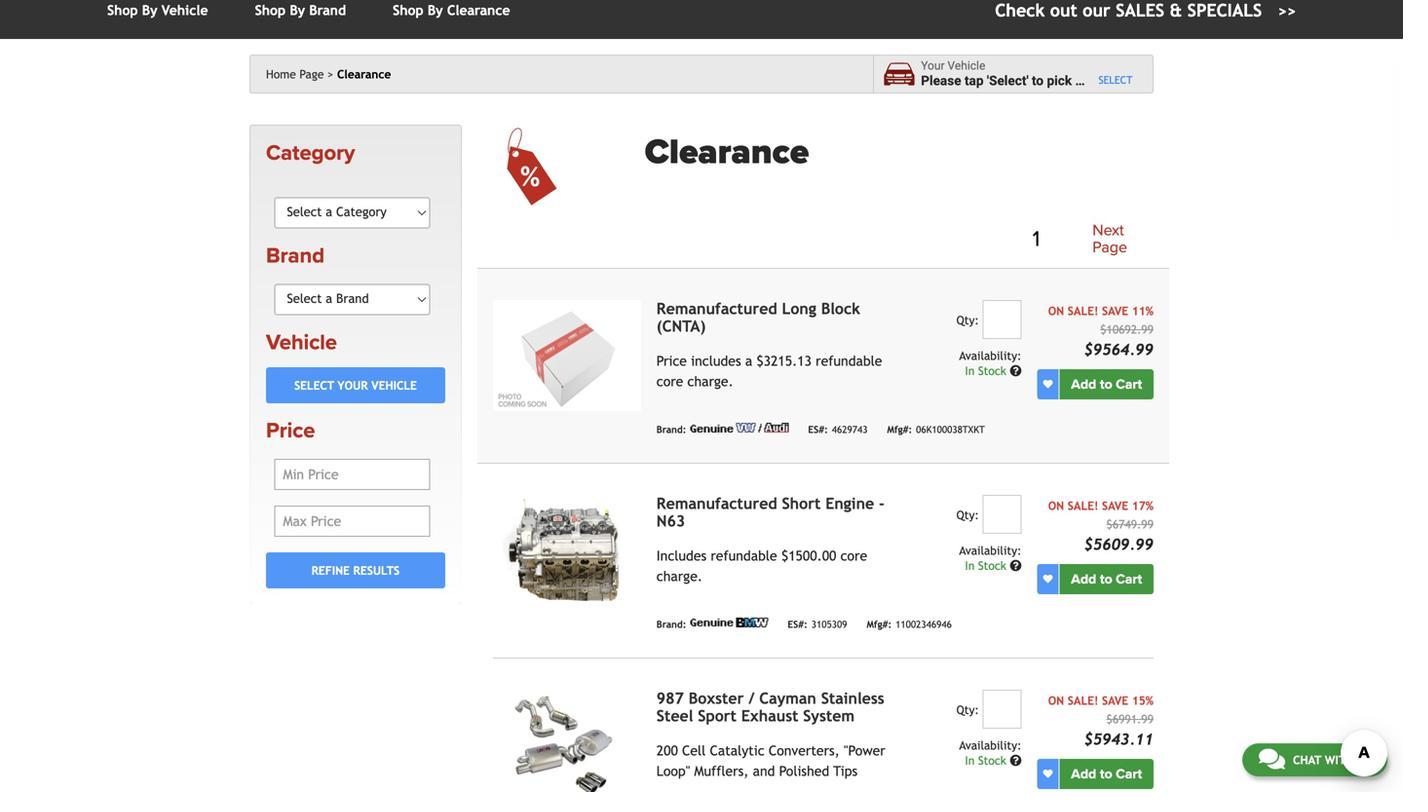 Task type: describe. For each thing, give the bounding box(es) containing it.
add for $9564.99
[[1071, 376, 1096, 393]]

exhaust
[[741, 707, 798, 725]]

specials
[[1187, 0, 1262, 20]]

by for vehicle
[[142, 2, 157, 18]]

17%
[[1132, 499, 1154, 513]]

11002346946
[[896, 619, 952, 630]]

1 link
[[1021, 223, 1052, 255]]

1
[[1033, 226, 1040, 252]]

on sale!                         save 11% $10692.99 $9564.99
[[1048, 304, 1154, 359]]

with
[[1325, 753, 1353, 767]]

$6991.99
[[1106, 712, 1154, 726]]

es#: 4629743
[[808, 424, 868, 435]]

987
[[657, 690, 684, 708]]

es#: for short
[[788, 619, 807, 630]]

stock for $9564.99
[[978, 364, 1006, 378]]

brand: for remanufactured long block (cnta)
[[657, 424, 686, 435]]

system
[[803, 707, 855, 725]]

add to cart button for $5609.99
[[1060, 564, 1154, 595]]

pick
[[1047, 73, 1072, 89]]

shop by clearance
[[393, 2, 510, 18]]

on sale!                         save 15% $6991.99 $5943.11
[[1048, 694, 1154, 749]]

15%
[[1132, 694, 1154, 708]]

remanufactured long block (cnta)
[[657, 300, 860, 335]]

converters,
[[769, 743, 840, 759]]

sales
[[1116, 0, 1164, 20]]

3 availability: from the top
[[959, 739, 1022, 752]]

shop for shop by vehicle
[[107, 2, 138, 18]]

200
[[657, 743, 678, 759]]

200 cell catalytic converters, "power loop" mufflers, and polished tips
[[657, 743, 885, 779]]

polished
[[779, 764, 829, 779]]

your
[[921, 59, 945, 73]]

remanufactured long block (cnta) link
[[657, 300, 860, 335]]

on for $9564.99
[[1048, 304, 1064, 318]]

cell
[[682, 743, 706, 759]]

by for brand
[[290, 2, 305, 18]]

$5609.99
[[1084, 536, 1154, 554]]

shop by brand link
[[255, 2, 346, 18]]

$6749.99
[[1106, 518, 1154, 531]]

qty: for remanufactured long block (cnta)
[[956, 313, 979, 327]]

to for $9564.99
[[1100, 376, 1112, 393]]

3105309
[[811, 619, 847, 630]]

$3215.13
[[756, 353, 812, 369]]

engine
[[825, 495, 874, 513]]

'select'
[[987, 73, 1029, 89]]

3 in stock from the top
[[965, 754, 1010, 768]]

4629743
[[832, 424, 868, 435]]

to for $5943.11
[[1100, 766, 1112, 783]]

shop by brand
[[255, 2, 346, 18]]

genuine bmw - corporate logo image
[[690, 618, 768, 628]]

in for remanufactured short engine - n63
[[965, 559, 975, 573]]

block
[[821, 300, 860, 318]]

select your vehicle link
[[266, 367, 445, 403]]

/
[[749, 690, 755, 708]]

page for next
[[1093, 238, 1127, 257]]

sale! for $5943.11
[[1068, 694, 1098, 708]]

cart for $9564.99
[[1116, 376, 1142, 393]]

on sale!                         save 17% $6749.99 $5609.99
[[1048, 499, 1154, 554]]

mufflers,
[[694, 764, 749, 779]]

shop by clearance link
[[393, 2, 510, 18]]

shop by vehicle
[[107, 2, 208, 18]]

refine results link
[[266, 553, 445, 589]]

$1500.00
[[781, 548, 836, 564]]

06k100038txkt
[[916, 424, 985, 435]]

tap
[[965, 73, 984, 89]]

thumbnail image image
[[493, 300, 641, 411]]

charge. inside includes refundable $1500.00 core charge.
[[657, 569, 702, 584]]

long
[[782, 300, 816, 318]]

987 boxster / cayman stainless steel sport exhaust system link
[[657, 690, 884, 725]]

mfg#: for remanufactured short engine - n63
[[867, 619, 892, 630]]

next
[[1093, 221, 1124, 240]]

shop for shop by brand
[[255, 2, 286, 18]]

home page
[[266, 67, 324, 81]]

sport
[[698, 707, 737, 725]]

add to wish list image for $5943.11
[[1043, 769, 1053, 779]]

11%
[[1132, 304, 1154, 318]]

add to cart for $5609.99
[[1071, 571, 1142, 588]]

refundable inside price includes a $3215.13 refundable core charge.
[[816, 353, 882, 369]]

0 vertical spatial brand
[[309, 2, 346, 18]]

mfg#: 11002346946
[[867, 619, 952, 630]]

remanufactured for remanufactured short engine - n63
[[657, 495, 777, 513]]

question circle image
[[1010, 560, 1022, 572]]

1 vertical spatial brand
[[266, 243, 325, 269]]

add for $5609.99
[[1071, 571, 1096, 588]]

mfg#: for remanufactured long block (cnta)
[[887, 424, 912, 435]]

your vehicle please tap 'select' to pick a vehicle
[[921, 59, 1128, 89]]

mfg#: 06k100038txkt
[[887, 424, 985, 435]]

"power
[[844, 743, 885, 759]]

home
[[266, 67, 296, 81]]

add for $5943.11
[[1071, 766, 1096, 783]]

add to wish list image for $5609.99
[[1043, 575, 1053, 584]]

n63
[[657, 512, 685, 530]]

-
[[879, 495, 885, 513]]

&
[[1170, 0, 1182, 20]]

$10692.99
[[1100, 323, 1154, 336]]

to inside your vehicle please tap 'select' to pick a vehicle
[[1032, 73, 1044, 89]]

add to wish list image for $9564.99
[[1043, 380, 1053, 389]]

includes refundable $1500.00 core charge.
[[657, 548, 867, 584]]

includes
[[691, 353, 741, 369]]

$5943.11
[[1084, 730, 1154, 749]]

refine
[[311, 564, 350, 578]]

vehicle
[[1086, 73, 1128, 89]]

next page
[[1093, 221, 1127, 257]]

short
[[782, 495, 821, 513]]

cart for $5609.99
[[1116, 571, 1142, 588]]

Max Price number field
[[274, 506, 430, 537]]

comments image
[[1259, 747, 1285, 771]]

boxster
[[689, 690, 744, 708]]

category
[[266, 140, 355, 166]]

remanufactured short engine - n63
[[657, 495, 885, 530]]

1 vertical spatial clearance
[[337, 67, 391, 81]]

chat
[[1293, 753, 1321, 767]]

refundable inside includes refundable $1500.00 core charge.
[[711, 548, 777, 564]]



Task type: locate. For each thing, give the bounding box(es) containing it.
1 sale! from the top
[[1068, 304, 1098, 318]]

add to cart
[[1071, 376, 1142, 393], [1071, 571, 1142, 588], [1071, 766, 1142, 783]]

page inside paginated product list navigation navigation
[[1093, 238, 1127, 257]]

brand: for remanufactured short engine - n63
[[657, 619, 686, 630]]

select inside select your vehicle link
[[294, 378, 334, 392]]

3 add to cart button from the top
[[1060, 759, 1154, 789]]

availability: for $5609.99
[[959, 544, 1022, 558]]

select your vehicle
[[294, 378, 417, 392]]

2 qty: from the top
[[956, 508, 979, 522]]

remanufactured inside remanufactured short engine - n63
[[657, 495, 777, 513]]

cart down $5609.99 in the right bottom of the page
[[1116, 571, 1142, 588]]

2 question circle image from the top
[[1010, 755, 1022, 767]]

es#:
[[808, 424, 828, 435], [788, 619, 807, 630]]

a right includes
[[745, 353, 752, 369]]

2 add to wish list image from the top
[[1043, 575, 1053, 584]]

0 horizontal spatial select
[[294, 378, 334, 392]]

add to cart for $9564.99
[[1071, 376, 1142, 393]]

0 horizontal spatial core
[[657, 374, 683, 389]]

1 add to cart from the top
[[1071, 376, 1142, 393]]

1 horizontal spatial select
[[1099, 74, 1133, 86]]

987 boxster / cayman stainless steel sport exhaust system
[[657, 690, 884, 725]]

1 vertical spatial es#:
[[788, 619, 807, 630]]

0 vertical spatial price
[[657, 353, 687, 369]]

1 add to wish list image from the top
[[1043, 380, 1053, 389]]

1 horizontal spatial by
[[290, 2, 305, 18]]

1 vertical spatial add to cart button
[[1060, 564, 1154, 595]]

es#: left 3105309
[[788, 619, 807, 630]]

by
[[142, 2, 157, 18], [290, 2, 305, 18], [428, 2, 443, 18]]

remanufactured
[[657, 300, 777, 318], [657, 495, 777, 513]]

charge. inside price includes a $3215.13 refundable core charge.
[[687, 374, 733, 389]]

2 sale! from the top
[[1068, 499, 1098, 513]]

1 cart from the top
[[1116, 376, 1142, 393]]

availability:
[[959, 349, 1022, 363], [959, 544, 1022, 558], [959, 739, 1022, 752]]

chat with us link
[[1242, 743, 1387, 777]]

us
[[1357, 753, 1371, 767]]

0 vertical spatial add to cart
[[1071, 376, 1142, 393]]

to left pick at the right of the page
[[1032, 73, 1044, 89]]

add to cart down $9564.99
[[1071, 376, 1142, 393]]

sale! up $5943.11
[[1068, 694, 1098, 708]]

2 add to cart from the top
[[1071, 571, 1142, 588]]

3 shop from the left
[[393, 2, 423, 18]]

0 vertical spatial page
[[300, 67, 324, 81]]

sale! up $9564.99
[[1068, 304, 1098, 318]]

2 horizontal spatial clearance
[[645, 131, 809, 173]]

vehicle inside your vehicle please tap 'select' to pick a vehicle
[[948, 59, 985, 73]]

0 vertical spatial core
[[657, 374, 683, 389]]

0 vertical spatial save
[[1102, 304, 1128, 318]]

on inside on sale!                         save 15% $6991.99 $5943.11
[[1048, 694, 1064, 708]]

1 availability: from the top
[[959, 349, 1022, 363]]

refundable down remanufactured short engine - n63 link
[[711, 548, 777, 564]]

3 stock from the top
[[978, 754, 1006, 768]]

1 vertical spatial select
[[294, 378, 334, 392]]

a inside your vehicle please tap 'select' to pick a vehicle
[[1075, 73, 1082, 89]]

brand: left genuine volkswagen audi - corporate logo
[[657, 424, 686, 435]]

2 shop from the left
[[255, 2, 286, 18]]

save for $5943.11
[[1102, 694, 1128, 708]]

0 vertical spatial availability:
[[959, 349, 1022, 363]]

2 horizontal spatial shop
[[393, 2, 423, 18]]

cayman
[[759, 690, 816, 708]]

2 on from the top
[[1048, 499, 1064, 513]]

1 on from the top
[[1048, 304, 1064, 318]]

save inside the on sale!                         save 11% $10692.99 $9564.99
[[1102, 304, 1128, 318]]

shop for shop by clearance
[[393, 2, 423, 18]]

0 vertical spatial cart
[[1116, 376, 1142, 393]]

to down $5943.11
[[1100, 766, 1112, 783]]

sale! inside on sale!                         save 17% $6749.99 $5609.99
[[1068, 499, 1098, 513]]

add to cart button down $5609.99 in the right bottom of the page
[[1060, 564, 1154, 595]]

cart for $5943.11
[[1116, 766, 1142, 783]]

es#: 3105309
[[788, 619, 847, 630]]

add to wish list image
[[1043, 380, 1053, 389], [1043, 575, 1053, 584], [1043, 769, 1053, 779]]

core
[[657, 374, 683, 389], [840, 548, 867, 564]]

page for home
[[300, 67, 324, 81]]

on for $5943.11
[[1048, 694, 1064, 708]]

2 add to cart button from the top
[[1060, 564, 1154, 595]]

es#: left 4629743
[[808, 424, 828, 435]]

sales & specials link
[[995, 0, 1296, 23]]

1 horizontal spatial page
[[1093, 238, 1127, 257]]

mfg#:
[[887, 424, 912, 435], [867, 619, 892, 630]]

0 vertical spatial select
[[1099, 74, 1133, 86]]

home page link
[[266, 67, 334, 81]]

loop"
[[657, 764, 690, 779]]

2 vertical spatial on
[[1048, 694, 1064, 708]]

charge.
[[687, 374, 733, 389], [657, 569, 702, 584]]

cart down $9564.99
[[1116, 376, 1142, 393]]

add to wish list image down on sale!                         save 15% $6991.99 $5943.11
[[1043, 769, 1053, 779]]

add to cart button down $9564.99
[[1060, 369, 1154, 400]]

3 save from the top
[[1102, 694, 1128, 708]]

question circle image
[[1010, 365, 1022, 377], [1010, 755, 1022, 767]]

0 vertical spatial add to wish list image
[[1043, 380, 1053, 389]]

0 vertical spatial clearance
[[447, 2, 510, 18]]

in
[[965, 364, 975, 378], [965, 559, 975, 573], [965, 754, 975, 768]]

sale!
[[1068, 304, 1098, 318], [1068, 499, 1098, 513], [1068, 694, 1098, 708]]

1 qty: from the top
[[956, 313, 979, 327]]

1 add to cart button from the top
[[1060, 369, 1154, 400]]

0 horizontal spatial page
[[300, 67, 324, 81]]

add to cart down $5943.11
[[1071, 766, 1142, 783]]

sales & specials
[[1116, 0, 1262, 20]]

2 save from the top
[[1102, 499, 1128, 513]]

in stock
[[965, 364, 1010, 378], [965, 559, 1010, 573], [965, 754, 1010, 768]]

a inside price includes a $3215.13 refundable core charge.
[[745, 353, 752, 369]]

1 horizontal spatial refundable
[[816, 353, 882, 369]]

select right pick at the right of the page
[[1099, 74, 1133, 86]]

0 vertical spatial in
[[965, 364, 975, 378]]

0 horizontal spatial es#:
[[788, 619, 807, 630]]

a right pick at the right of the page
[[1075, 73, 1082, 89]]

catalytic
[[710, 743, 765, 759]]

stock for $5609.99
[[978, 559, 1006, 573]]

sale! up $5609.99 in the right bottom of the page
[[1068, 499, 1098, 513]]

qty:
[[956, 313, 979, 327], [956, 508, 979, 522], [956, 703, 979, 717]]

1 vertical spatial question circle image
[[1010, 755, 1022, 767]]

es#: for long
[[808, 424, 828, 435]]

1 vertical spatial cart
[[1116, 571, 1142, 588]]

to down $9564.99
[[1100, 376, 1112, 393]]

2 vertical spatial availability:
[[959, 739, 1022, 752]]

1 horizontal spatial a
[[1075, 73, 1082, 89]]

1 vertical spatial brand:
[[657, 619, 686, 630]]

1 vertical spatial in stock
[[965, 559, 1010, 573]]

paginated product list navigation navigation
[[645, 218, 1154, 260]]

2 vertical spatial cart
[[1116, 766, 1142, 783]]

0 vertical spatial in stock
[[965, 364, 1010, 378]]

1 remanufactured from the top
[[657, 300, 777, 318]]

1 vertical spatial refundable
[[711, 548, 777, 564]]

1 vertical spatial add to cart
[[1071, 571, 1142, 588]]

2 vertical spatial qty:
[[956, 703, 979, 717]]

es#3105309 - 11002346946 - remanufactured short engine - n63 - includes refundable $1500.00 core charge. - genuine bmw - bmw image
[[493, 495, 641, 606]]

select
[[1099, 74, 1133, 86], [294, 378, 334, 392]]

2 vertical spatial stock
[[978, 754, 1006, 768]]

price
[[657, 353, 687, 369], [266, 418, 315, 444]]

tips
[[833, 764, 858, 779]]

None number field
[[983, 300, 1022, 339], [983, 495, 1022, 534], [983, 690, 1022, 729], [983, 300, 1022, 339], [983, 495, 1022, 534], [983, 690, 1022, 729]]

2 in from the top
[[965, 559, 975, 573]]

save up $6749.99
[[1102, 499, 1128, 513]]

1 vertical spatial save
[[1102, 499, 1128, 513]]

2 cart from the top
[[1116, 571, 1142, 588]]

add down $5609.99 in the right bottom of the page
[[1071, 571, 1096, 588]]

remanufactured short engine - n63 link
[[657, 495, 885, 530]]

1 vertical spatial page
[[1093, 238, 1127, 257]]

0 vertical spatial brand:
[[657, 424, 686, 435]]

1 horizontal spatial es#:
[[808, 424, 828, 435]]

0 horizontal spatial refundable
[[711, 548, 777, 564]]

in for remanufactured long block (cnta)
[[965, 364, 975, 378]]

on for $5609.99
[[1048, 499, 1064, 513]]

brand
[[309, 2, 346, 18], [266, 243, 325, 269]]

price down (cnta)
[[657, 353, 687, 369]]

3 qty: from the top
[[956, 703, 979, 717]]

qty: for remanufactured short engine - n63
[[956, 508, 979, 522]]

2 availability: from the top
[[959, 544, 1022, 558]]

1 save from the top
[[1102, 304, 1128, 318]]

1 question circle image from the top
[[1010, 365, 1022, 377]]

clearance
[[447, 2, 510, 18], [337, 67, 391, 81], [645, 131, 809, 173]]

1 brand: from the top
[[657, 424, 686, 435]]

2 vertical spatial add to wish list image
[[1043, 769, 1053, 779]]

to
[[1032, 73, 1044, 89], [1100, 376, 1112, 393], [1100, 571, 1112, 588], [1100, 766, 1112, 783]]

1 horizontal spatial core
[[840, 548, 867, 564]]

chat with us
[[1293, 753, 1371, 767]]

3 add to wish list image from the top
[[1043, 769, 1053, 779]]

es#3706886 - 244004kt - 987 boxster / cayman stainless steel sport exhaust system - 200 cell catalytic converters, "power loop" mufflers, and polished tips - supersprint - porsche image
[[493, 690, 641, 792]]

0 horizontal spatial shop
[[107, 2, 138, 18]]

cart down $5943.11
[[1116, 766, 1142, 783]]

add to wish list image down on sale!                         save 17% $6749.99 $5609.99
[[1043, 575, 1053, 584]]

on inside on sale!                         save 17% $6749.99 $5609.99
[[1048, 499, 1064, 513]]

save inside on sale!                         save 15% $6991.99 $5943.11
[[1102, 694, 1128, 708]]

to down $5609.99 in the right bottom of the page
[[1100, 571, 1112, 588]]

3 by from the left
[[428, 2, 443, 18]]

add to cart button for $5943.11
[[1060, 759, 1154, 789]]

page right 1 link on the top right of the page
[[1093, 238, 1127, 257]]

save up $6991.99
[[1102, 694, 1128, 708]]

on inside the on sale!                         save 11% $10692.99 $9564.99
[[1048, 304, 1064, 318]]

0 vertical spatial stock
[[978, 364, 1006, 378]]

1 stock from the top
[[978, 364, 1006, 378]]

add down $9564.99
[[1071, 376, 1096, 393]]

select for 'select' link
[[1099, 74, 1133, 86]]

add to wish list image down the on sale!                         save 11% $10692.99 $9564.99
[[1043, 380, 1053, 389]]

2 stock from the top
[[978, 559, 1006, 573]]

3 add from the top
[[1071, 766, 1096, 783]]

refine results
[[311, 564, 400, 578]]

sale! inside on sale!                         save 15% $6991.99 $5943.11
[[1068, 694, 1098, 708]]

2 vertical spatial add to cart button
[[1060, 759, 1154, 789]]

2 by from the left
[[290, 2, 305, 18]]

genuine volkswagen audi - corporate logo image
[[690, 423, 789, 433]]

core down (cnta)
[[657, 374, 683, 389]]

on left "17%"
[[1048, 499, 1064, 513]]

steel
[[657, 707, 693, 725]]

2 brand: from the top
[[657, 619, 686, 630]]

price inside price includes a $3215.13 refundable core charge.
[[657, 353, 687, 369]]

core inside price includes a $3215.13 refundable core charge.
[[657, 374, 683, 389]]

1 vertical spatial a
[[745, 353, 752, 369]]

2 vertical spatial clearance
[[645, 131, 809, 173]]

on down 1 link on the top right of the page
[[1048, 304, 1064, 318]]

0 vertical spatial qty:
[[956, 313, 979, 327]]

refundable
[[816, 353, 882, 369], [711, 548, 777, 564]]

price for price
[[266, 418, 315, 444]]

in stock for $5609.99
[[965, 559, 1010, 573]]

1 horizontal spatial price
[[657, 353, 687, 369]]

remanufactured inside remanufactured long block (cnta)
[[657, 300, 777, 318]]

remanufactured for remanufactured long block (cnta)
[[657, 300, 777, 318]]

sale! inside the on sale!                         save 11% $10692.99 $9564.99
[[1068, 304, 1098, 318]]

1 vertical spatial price
[[266, 418, 315, 444]]

add
[[1071, 376, 1096, 393], [1071, 571, 1096, 588], [1071, 766, 1096, 783]]

3 sale! from the top
[[1068, 694, 1098, 708]]

brand: left genuine bmw - corporate logo on the bottom
[[657, 619, 686, 630]]

select for select your vehicle
[[294, 378, 334, 392]]

1 in stock from the top
[[965, 364, 1010, 378]]

page
[[300, 67, 324, 81], [1093, 238, 1127, 257]]

save
[[1102, 304, 1128, 318], [1102, 499, 1128, 513], [1102, 694, 1128, 708]]

1 vertical spatial add to wish list image
[[1043, 575, 1053, 584]]

1 horizontal spatial clearance
[[447, 2, 510, 18]]

2 vertical spatial add
[[1071, 766, 1096, 783]]

1 vertical spatial in
[[965, 559, 975, 573]]

1 add from the top
[[1071, 376, 1096, 393]]

core right $1500.00
[[840, 548, 867, 564]]

0 horizontal spatial clearance
[[337, 67, 391, 81]]

0 vertical spatial es#:
[[808, 424, 828, 435]]

cart
[[1116, 376, 1142, 393], [1116, 571, 1142, 588], [1116, 766, 1142, 783]]

3 on from the top
[[1048, 694, 1064, 708]]

includes
[[657, 548, 707, 564]]

add to cart button down $5943.11
[[1060, 759, 1154, 789]]

1 vertical spatial core
[[840, 548, 867, 564]]

add to cart button
[[1060, 369, 1154, 400], [1060, 564, 1154, 595], [1060, 759, 1154, 789]]

2 vertical spatial in stock
[[965, 754, 1010, 768]]

3 add to cart from the top
[[1071, 766, 1142, 783]]

and
[[753, 764, 775, 779]]

1 vertical spatial stock
[[978, 559, 1006, 573]]

stainless
[[821, 690, 884, 708]]

0 vertical spatial remanufactured
[[657, 300, 777, 318]]

please
[[921, 73, 961, 89]]

1 vertical spatial qty:
[[956, 508, 979, 522]]

save for $9564.99
[[1102, 304, 1128, 318]]

by for clearance
[[428, 2, 443, 18]]

add to cart button for $9564.99
[[1060, 369, 1154, 400]]

0 horizontal spatial price
[[266, 418, 315, 444]]

shop by vehicle link
[[107, 2, 208, 18]]

1 by from the left
[[142, 2, 157, 18]]

price includes a $3215.13 refundable core charge.
[[657, 353, 882, 389]]

3 in from the top
[[965, 754, 975, 768]]

results
[[353, 564, 400, 578]]

core inside includes refundable $1500.00 core charge.
[[840, 548, 867, 564]]

2 vertical spatial in
[[965, 754, 975, 768]]

refundable down block
[[816, 353, 882, 369]]

select link
[[1099, 74, 1133, 86]]

in stock for $9564.99
[[965, 364, 1010, 378]]

1 vertical spatial availability:
[[959, 544, 1022, 558]]

1 vertical spatial add
[[1071, 571, 1096, 588]]

save for $5609.99
[[1102, 499, 1128, 513]]

2 horizontal spatial by
[[428, 2, 443, 18]]

0 horizontal spatial by
[[142, 2, 157, 18]]

2 remanufactured from the top
[[657, 495, 777, 513]]

(cnta)
[[657, 317, 706, 335]]

0 vertical spatial sale!
[[1068, 304, 1098, 318]]

add down $5943.11
[[1071, 766, 1096, 783]]

1 vertical spatial on
[[1048, 499, 1064, 513]]

1 vertical spatial remanufactured
[[657, 495, 777, 513]]

2 vertical spatial add to cart
[[1071, 766, 1142, 783]]

0 vertical spatial add to cart button
[[1060, 369, 1154, 400]]

1 shop from the left
[[107, 2, 138, 18]]

sale! for $9564.99
[[1068, 304, 1098, 318]]

your
[[338, 378, 368, 392]]

select left your
[[294, 378, 334, 392]]

1 horizontal spatial shop
[[255, 2, 286, 18]]

1 vertical spatial sale!
[[1068, 499, 1098, 513]]

1 vertical spatial charge.
[[657, 569, 702, 584]]

0 vertical spatial question circle image
[[1010, 365, 1022, 377]]

2 vertical spatial save
[[1102, 694, 1128, 708]]

3 cart from the top
[[1116, 766, 1142, 783]]

1 vertical spatial mfg#:
[[867, 619, 892, 630]]

on
[[1048, 304, 1064, 318], [1048, 499, 1064, 513], [1048, 694, 1064, 708]]

2 vertical spatial sale!
[[1068, 694, 1098, 708]]

to for $5609.99
[[1100, 571, 1112, 588]]

0 vertical spatial add
[[1071, 376, 1096, 393]]

page right home
[[300, 67, 324, 81]]

Min Price number field
[[274, 459, 430, 490]]

0 horizontal spatial a
[[745, 353, 752, 369]]

mfg#: right 4629743
[[887, 424, 912, 435]]

save up $10692.99
[[1102, 304, 1128, 318]]

2 in stock from the top
[[965, 559, 1010, 573]]

0 vertical spatial charge.
[[687, 374, 733, 389]]

availability: for $9564.99
[[959, 349, 1022, 363]]

sale! for $5609.99
[[1068, 499, 1098, 513]]

2 add from the top
[[1071, 571, 1096, 588]]

save inside on sale!                         save 17% $6749.99 $5609.99
[[1102, 499, 1128, 513]]

add to cart down $5609.99 in the right bottom of the page
[[1071, 571, 1142, 588]]

on left 15%
[[1048, 694, 1064, 708]]

0 vertical spatial on
[[1048, 304, 1064, 318]]

price for price includes a $3215.13 refundable core charge.
[[657, 353, 687, 369]]

0 vertical spatial refundable
[[816, 353, 882, 369]]

1 in from the top
[[965, 364, 975, 378]]

a
[[1075, 73, 1082, 89], [745, 353, 752, 369]]

0 vertical spatial a
[[1075, 73, 1082, 89]]

price up 'min price' number field
[[266, 418, 315, 444]]

$9564.99
[[1084, 341, 1154, 359]]

add to cart for $5943.11
[[1071, 766, 1142, 783]]

0 vertical spatial mfg#:
[[887, 424, 912, 435]]

mfg#: left "11002346946"
[[867, 619, 892, 630]]



Task type: vqa. For each thing, say whether or not it's contained in the screenshot.
Sign to the right
no



